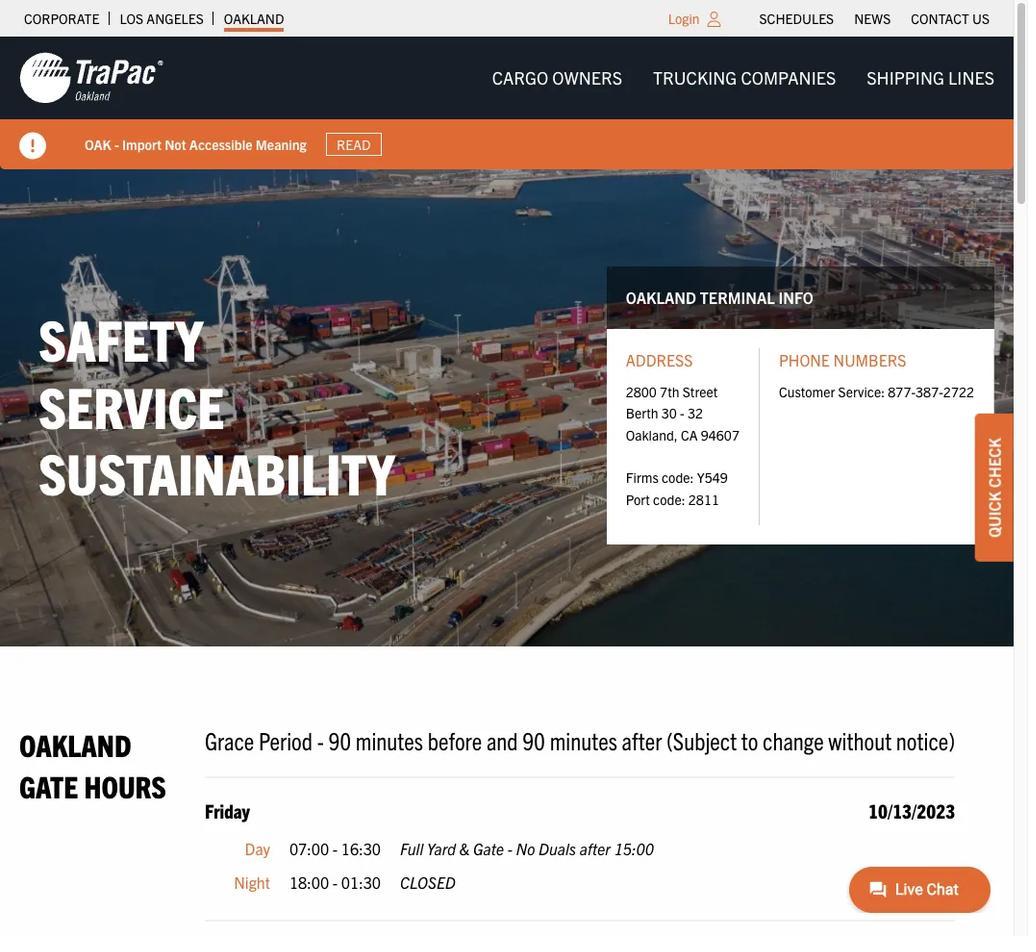 Task type: vqa. For each thing, say whether or not it's contained in the screenshot.
banner containing Cargo Owners
yes



Task type: describe. For each thing, give the bounding box(es) containing it.
oakland link
[[224, 5, 284, 32]]

1 horizontal spatial gate
[[473, 839, 504, 858]]

32
[[688, 404, 704, 422]]

2 minutes from the left
[[550, 724, 618, 755]]

corporate
[[24, 10, 99, 27]]

grace period - 90 minutes before and 90 minutes after (subject to change without notice)
[[205, 724, 956, 755]]

30
[[662, 404, 677, 422]]

877-
[[889, 383, 916, 400]]

accessible
[[189, 135, 253, 153]]

7th
[[660, 383, 680, 400]]

1 vertical spatial after
[[580, 839, 611, 858]]

street
[[683, 383, 718, 400]]

login
[[669, 10, 700, 27]]

solid image
[[19, 133, 46, 160]]

16:30
[[341, 839, 381, 858]]

full yard & gate - no duals after 15:00
[[400, 839, 654, 858]]

oak
[[85, 135, 111, 153]]

trucking
[[653, 66, 737, 89]]

(subject
[[667, 724, 737, 755]]

18:00 - 01:30
[[290, 873, 381, 892]]

port
[[626, 491, 650, 508]]

service:
[[839, 383, 885, 400]]

1 horizontal spatial after
[[622, 724, 662, 755]]

trucking companies
[[653, 66, 837, 89]]

full
[[400, 839, 424, 858]]

and
[[487, 724, 518, 755]]

2800 7th street berth 30 - 32 oakland, ca 94607
[[626, 383, 740, 443]]

friday
[[205, 798, 250, 822]]

ca
[[681, 426, 698, 443]]

2722
[[944, 383, 975, 400]]

numbers
[[834, 350, 907, 370]]

safety
[[38, 303, 203, 373]]

before
[[428, 724, 482, 755]]

owners
[[553, 66, 623, 89]]

sustainability
[[38, 437, 395, 507]]

menu bar containing schedules
[[750, 5, 1000, 32]]

corporate link
[[24, 5, 99, 32]]

schedules
[[760, 10, 834, 27]]

news link
[[855, 5, 891, 32]]

94607
[[701, 426, 740, 443]]

no
[[516, 839, 535, 858]]

meaning
[[256, 135, 307, 153]]

quick check
[[985, 438, 1005, 537]]

contact us link
[[912, 5, 990, 32]]

shipping lines
[[867, 66, 995, 89]]

- inside 2800 7th street berth 30 - 32 oakland, ca 94607
[[680, 404, 685, 422]]

- left 16:30
[[333, 839, 338, 858]]

quick
[[985, 491, 1005, 537]]

login link
[[669, 10, 700, 27]]

oakland terminal info
[[626, 287, 814, 307]]

day
[[245, 839, 270, 858]]

oakland image
[[19, 51, 164, 105]]

read
[[337, 136, 371, 153]]

lines
[[949, 66, 995, 89]]

gate inside oakland gate hours
[[19, 767, 78, 805]]

- left 01:30
[[333, 873, 338, 892]]

contact
[[912, 10, 970, 27]]

hours
[[84, 767, 166, 805]]

2811
[[689, 491, 720, 508]]

2 90 from the left
[[523, 724, 546, 755]]

yard
[[427, 839, 456, 858]]

shipping lines link
[[852, 59, 1010, 97]]

y549
[[697, 469, 728, 486]]

oakland gate hours
[[19, 725, 166, 805]]

los angeles link
[[120, 5, 204, 32]]

- right oak
[[114, 135, 119, 153]]

- right period at bottom left
[[317, 724, 324, 755]]

night
[[234, 873, 270, 892]]



Task type: locate. For each thing, give the bounding box(es) containing it.
phone
[[779, 350, 830, 370]]

not
[[165, 135, 186, 153]]

0 vertical spatial gate
[[19, 767, 78, 805]]

contact us
[[912, 10, 990, 27]]

address
[[626, 350, 693, 370]]

0 vertical spatial after
[[622, 724, 662, 755]]

to
[[742, 724, 759, 755]]

oakland inside oakland gate hours
[[19, 725, 131, 763]]

banner
[[0, 37, 1029, 169]]

- left no
[[508, 839, 513, 858]]

2800
[[626, 383, 657, 400]]

387-
[[916, 383, 944, 400]]

duals
[[539, 839, 577, 858]]

0 horizontal spatial minutes
[[356, 724, 423, 755]]

15:00
[[615, 839, 654, 858]]

period
[[259, 724, 313, 755]]

0 horizontal spatial after
[[580, 839, 611, 858]]

oakland for oakland terminal info
[[626, 287, 697, 307]]

oakland,
[[626, 426, 678, 443]]

90 right period at bottom left
[[329, 724, 351, 755]]

shipping
[[867, 66, 945, 89]]

0 horizontal spatial 90
[[329, 724, 351, 755]]

us
[[973, 10, 990, 27]]

menu bar down light image
[[477, 59, 1010, 97]]

menu bar
[[750, 5, 1000, 32], [477, 59, 1010, 97]]

0 vertical spatial code:
[[662, 469, 694, 486]]

oakland
[[224, 10, 284, 27], [626, 287, 697, 307], [19, 725, 131, 763]]

angeles
[[147, 10, 204, 27]]

berth
[[626, 404, 659, 422]]

1 vertical spatial oakland
[[626, 287, 697, 307]]

oakland for oakland
[[224, 10, 284, 27]]

code: right port
[[653, 491, 686, 508]]

firms code:  y549 port code:  2811
[[626, 469, 728, 508]]

07:00
[[290, 839, 329, 858]]

customer
[[779, 383, 836, 400]]

los angeles
[[120, 10, 204, 27]]

quick check link
[[976, 413, 1014, 561]]

los
[[120, 10, 144, 27]]

code:
[[662, 469, 694, 486], [653, 491, 686, 508]]

minutes left "before"
[[356, 724, 423, 755]]

menu bar containing cargo owners
[[477, 59, 1010, 97]]

banner containing cargo owners
[[0, 37, 1029, 169]]

2 vertical spatial oakland
[[19, 725, 131, 763]]

light image
[[708, 12, 721, 27]]

trucking companies link
[[638, 59, 852, 97]]

-
[[114, 135, 119, 153], [680, 404, 685, 422], [317, 724, 324, 755], [333, 839, 338, 858], [508, 839, 513, 858], [333, 873, 338, 892]]

1 horizontal spatial oakland
[[224, 10, 284, 27]]

phone numbers
[[779, 350, 907, 370]]

oak - import not accessible meaning
[[85, 135, 307, 153]]

gate left hours
[[19, 767, 78, 805]]

minutes right and
[[550, 724, 618, 755]]

after left (subject
[[622, 724, 662, 755]]

gate right &
[[473, 839, 504, 858]]

info
[[779, 287, 814, 307]]

0 vertical spatial oakland
[[224, 10, 284, 27]]

menu bar up shipping
[[750, 5, 1000, 32]]

read link
[[326, 133, 382, 156]]

90
[[329, 724, 351, 755], [523, 724, 546, 755]]

cargo owners link
[[477, 59, 638, 97]]

1 horizontal spatial minutes
[[550, 724, 618, 755]]

0 horizontal spatial oakland
[[19, 725, 131, 763]]

minutes
[[356, 724, 423, 755], [550, 724, 618, 755]]

oakland for oakland gate hours
[[19, 725, 131, 763]]

2 horizontal spatial oakland
[[626, 287, 697, 307]]

&
[[460, 839, 470, 858]]

customer service: 877-387-2722
[[779, 383, 975, 400]]

90 right and
[[523, 724, 546, 755]]

1 90 from the left
[[329, 724, 351, 755]]

notice)
[[897, 724, 956, 755]]

closed
[[400, 873, 456, 892]]

news
[[855, 10, 891, 27]]

oakland up address
[[626, 287, 697, 307]]

firms
[[626, 469, 659, 486]]

change
[[763, 724, 824, 755]]

import
[[122, 135, 162, 153]]

after
[[622, 724, 662, 755], [580, 839, 611, 858]]

cargo owners
[[492, 66, 623, 89]]

0 vertical spatial menu bar
[[750, 5, 1000, 32]]

18:00
[[290, 873, 329, 892]]

1 vertical spatial gate
[[473, 839, 504, 858]]

terminal
[[700, 287, 775, 307]]

1 horizontal spatial 90
[[523, 724, 546, 755]]

01:30
[[341, 873, 381, 892]]

check
[[985, 438, 1005, 488]]

grace
[[205, 724, 254, 755]]

schedules link
[[760, 5, 834, 32]]

1 minutes from the left
[[356, 724, 423, 755]]

oakland right angeles
[[224, 10, 284, 27]]

07:00 - 16:30
[[290, 839, 381, 858]]

0 horizontal spatial gate
[[19, 767, 78, 805]]

gate
[[19, 767, 78, 805], [473, 839, 504, 858]]

cargo
[[492, 66, 549, 89]]

code: up 2811
[[662, 469, 694, 486]]

1 vertical spatial code:
[[653, 491, 686, 508]]

oakland up hours
[[19, 725, 131, 763]]

service
[[38, 370, 225, 440]]

safety service sustainability
[[38, 303, 395, 507]]

- left 32
[[680, 404, 685, 422]]

1 vertical spatial menu bar
[[477, 59, 1010, 97]]

companies
[[741, 66, 837, 89]]

10/13/2023
[[869, 798, 956, 822]]

after right duals at the right bottom
[[580, 839, 611, 858]]

without
[[829, 724, 892, 755]]



